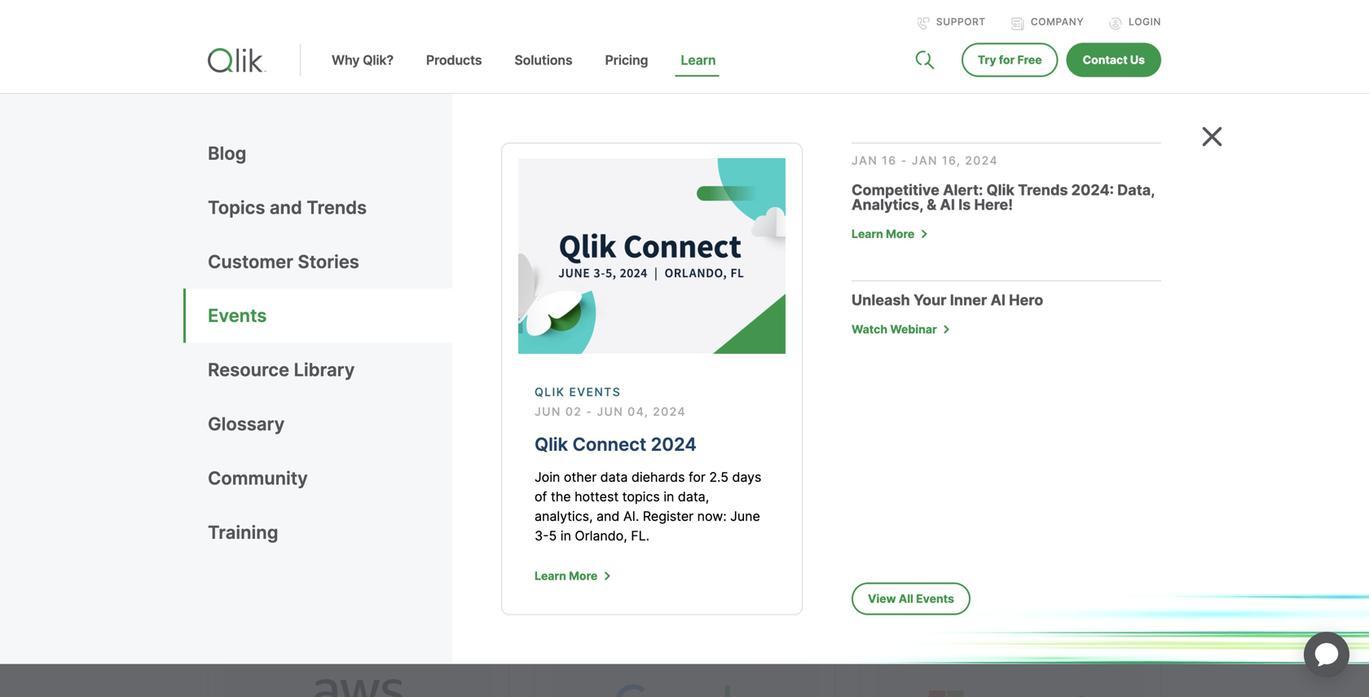 Task type: describe. For each thing, give the bounding box(es) containing it.
june
[[731, 508, 761, 524]]

featured
[[208, 204, 347, 245]]

and inside join other data diehards for 2.5 days of the hottest topics in data, analytics, and ai. register now: june 3-5 in orlando, fl.
[[597, 508, 620, 524]]

1 vertical spatial more
[[569, 569, 598, 583]]

login image
[[1110, 17, 1123, 30]]

jan 16 - jan 16, 2024
[[852, 154, 999, 168]]

qlik for qlik connect 2024
[[535, 433, 568, 455]]

join
[[535, 469, 560, 485]]

0 vertical spatial for
[[999, 53, 1015, 67]]

learn inside button
[[681, 52, 716, 68]]

qlik image
[[208, 48, 267, 73]]

resource
[[208, 359, 289, 381]]

webinar
[[891, 322, 937, 336]]

solutions
[[515, 52, 573, 68]]

inner
[[951, 291, 988, 309]]

days
[[733, 469, 762, 485]]

support link
[[917, 16, 986, 30]]

events inside button
[[208, 305, 267, 327]]

contact us
[[1083, 53, 1146, 67]]

2.5
[[710, 469, 729, 485]]

connect
[[573, 433, 647, 455]]

1 jan from the left
[[852, 154, 878, 168]]

data,
[[678, 489, 710, 505]]

us
[[1131, 53, 1146, 67]]

trends inside topics and trends link
[[307, 196, 367, 218]]

&
[[927, 196, 937, 214]]

your
[[914, 291, 947, 309]]

unleash
[[852, 291, 911, 309]]

qlik for qlik partners with industry-leading technology companies offering innovative solutions that help our customers maximize the value of their data and analytics investments.
[[208, 314, 240, 338]]

library
[[294, 359, 355, 381]]

products
[[426, 52, 482, 68]]

our
[[208, 377, 236, 401]]

of inside qlik partners with industry-leading technology companies offering innovative solutions that help our customers maximize the value of their data and analytics investments.
[[505, 377, 523, 401]]

customer stories
[[208, 251, 359, 273]]

with
[[322, 314, 358, 338]]

maximize
[[336, 377, 417, 401]]

view all events link
[[852, 583, 971, 615]]

training link
[[208, 505, 453, 560]]

04,
[[628, 405, 649, 419]]

2 jan from the left
[[912, 154, 938, 168]]

featured technology partners
[[208, 204, 538, 286]]

company link
[[1012, 16, 1085, 30]]

events button
[[208, 289, 453, 343]]

02
[[566, 405, 582, 419]]

hottest
[[575, 489, 619, 505]]

value
[[455, 377, 500, 401]]

try
[[978, 53, 997, 67]]

products button
[[410, 52, 499, 93]]

2 horizontal spatial learn
[[852, 227, 884, 241]]

events inside qlik events jun 02 - jun 04, 2024
[[569, 385, 621, 399]]

ai.
[[624, 508, 639, 524]]

offering
[[307, 346, 373, 370]]

1 horizontal spatial -
[[902, 154, 908, 168]]

technology
[[508, 314, 604, 338]]

partners
[[208, 245, 342, 286]]

hero
[[1010, 291, 1044, 309]]

register
[[643, 508, 694, 524]]

leading
[[441, 314, 503, 338]]

0 vertical spatial in
[[664, 489, 675, 505]]

solutions button
[[499, 52, 589, 93]]

company
[[1031, 16, 1085, 28]]

data inside qlik partners with industry-leading technology companies offering innovative solutions that help our customers maximize the value of their data and analytics investments.
[[571, 377, 610, 401]]

and inside qlik partners with industry-leading technology companies offering innovative solutions that help our customers maximize the value of their data and analytics investments.
[[208, 408, 240, 432]]

blog
[[208, 142, 247, 164]]

competitive alert: qlik trends 2024: data, analytics, & ai is here!
[[852, 181, 1155, 214]]

of inside join other data diehards for 2.5 days of the hottest topics in data, analytics, and ai. register now: june 3-5 in orlando, fl.
[[535, 489, 547, 505]]

industry-
[[363, 314, 441, 338]]

contact
[[1083, 53, 1128, 67]]

0 vertical spatial 2024
[[966, 154, 999, 168]]

contact us link
[[1067, 43, 1162, 77]]

learn button
[[665, 52, 733, 93]]

1 horizontal spatial more
[[886, 227, 915, 241]]

featured partners: aws image
[[224, 610, 493, 697]]

solutions
[[470, 346, 546, 370]]

topics and trends
[[208, 196, 367, 218]]

watch webinar
[[852, 322, 937, 336]]

data,
[[1118, 181, 1155, 199]]

analytics,
[[535, 508, 593, 524]]

resource library link
[[208, 343, 453, 397]]

for inside join other data diehards for 2.5 days of the hottest topics in data, analytics, and ai. register now: june 3-5 in orlando, fl.
[[689, 469, 706, 485]]

customer stories link
[[208, 235, 453, 289]]

unleash your inner ai hero
[[852, 291, 1044, 309]]

diehards
[[632, 469, 685, 485]]

community
[[208, 467, 308, 489]]

1 horizontal spatial learn more
[[852, 227, 915, 241]]

the inside join other data diehards for 2.5 days of the hottest topics in data, analytics, and ai. register now: june 3-5 in orlando, fl.
[[551, 489, 571, 505]]

stories
[[298, 251, 359, 273]]

2 horizontal spatial events
[[917, 592, 955, 606]]

help
[[590, 346, 627, 370]]

blog button
[[208, 126, 453, 181]]

their
[[528, 377, 566, 401]]



Task type: vqa. For each thing, say whether or not it's contained in the screenshot.
'Data Integration & Analytics Glossary - Hero Image'
no



Task type: locate. For each thing, give the bounding box(es) containing it.
blog link
[[208, 126, 453, 181]]

1 horizontal spatial and
[[270, 196, 302, 218]]

other
[[564, 469, 597, 485]]

pricing
[[605, 52, 649, 68]]

analytics
[[245, 408, 321, 432]]

partners
[[245, 314, 317, 338]]

0 vertical spatial more
[[886, 227, 915, 241]]

jun
[[535, 405, 562, 419], [597, 405, 624, 419]]

qlik inside qlik partners with industry-leading technology companies offering innovative solutions that help our customers maximize the value of their data and analytics investments.
[[208, 314, 240, 338]]

try for free
[[978, 53, 1043, 67]]

close search image
[[1203, 126, 1223, 147]]

why
[[332, 52, 360, 68]]

1 horizontal spatial trends
[[1018, 181, 1069, 199]]

1 horizontal spatial learn
[[681, 52, 716, 68]]

0 horizontal spatial events
[[208, 305, 267, 327]]

pricing button
[[589, 52, 665, 93]]

-
[[902, 154, 908, 168], [587, 405, 593, 419]]

events up 02
[[569, 385, 621, 399]]

now:
[[698, 508, 727, 524]]

company image
[[1012, 17, 1025, 30]]

resource library button
[[208, 343, 453, 397]]

data up 02
[[571, 377, 610, 401]]

trends left 2024:
[[1018, 181, 1069, 199]]

learn more down 5
[[535, 569, 598, 583]]

2 vertical spatial learn
[[535, 569, 567, 583]]

innovative
[[378, 346, 465, 370]]

qlik
[[987, 181, 1015, 199], [208, 314, 240, 338], [535, 385, 565, 399], [535, 433, 568, 455]]

in right 5
[[561, 528, 572, 544]]

jan left 16
[[852, 154, 878, 168]]

more down orlando,
[[569, 569, 598, 583]]

view all events
[[868, 592, 955, 606]]

0 horizontal spatial -
[[587, 405, 593, 419]]

qlik inside qlik events jun 02 - jun 04, 2024
[[535, 385, 565, 399]]

in up register
[[664, 489, 675, 505]]

16
[[882, 154, 897, 168]]

0 vertical spatial learn more
[[852, 227, 915, 241]]

data up hottest at the bottom left of page
[[601, 469, 628, 485]]

events right the all
[[917, 592, 955, 606]]

1 horizontal spatial the
[[551, 489, 571, 505]]

0 horizontal spatial more
[[569, 569, 598, 583]]

for right try on the right top of page
[[999, 53, 1015, 67]]

qlik connect 2024
[[535, 433, 697, 455]]

resource library
[[208, 359, 355, 381]]

0 vertical spatial learn
[[681, 52, 716, 68]]

trends down blog link
[[307, 196, 367, 218]]

qlik?
[[363, 52, 394, 68]]

1 vertical spatial in
[[561, 528, 572, 544]]

here!
[[975, 196, 1014, 214]]

2 vertical spatial 2024
[[651, 433, 697, 455]]

trends
[[1018, 181, 1069, 199], [307, 196, 367, 218]]

learn more down analytics,
[[852, 227, 915, 241]]

and
[[270, 196, 302, 218], [208, 408, 240, 432], [597, 508, 620, 524]]

jun down their
[[535, 405, 562, 419]]

1 vertical spatial of
[[535, 489, 547, 505]]

- right 16
[[902, 154, 908, 168]]

customer
[[208, 251, 293, 273]]

2024
[[966, 154, 999, 168], [653, 405, 686, 419], [651, 433, 697, 455]]

1 horizontal spatial of
[[535, 489, 547, 505]]

technology
[[354, 204, 538, 245]]

analytics,
[[852, 196, 924, 214]]

0 vertical spatial -
[[902, 154, 908, 168]]

2 horizontal spatial and
[[597, 508, 620, 524]]

1 jun from the left
[[535, 405, 562, 419]]

free
[[1018, 53, 1043, 67]]

featured partners: google image
[[550, 610, 819, 697]]

1 horizontal spatial jun
[[597, 405, 624, 419]]

customer stories button
[[208, 235, 453, 289]]

1 vertical spatial -
[[587, 405, 593, 419]]

data
[[571, 377, 610, 401], [601, 469, 628, 485]]

1 horizontal spatial in
[[664, 489, 675, 505]]

trends inside 'competitive alert: qlik trends 2024: data, analytics, & ai is here!'
[[1018, 181, 1069, 199]]

of down solutions
[[505, 377, 523, 401]]

0 horizontal spatial ai
[[940, 196, 956, 214]]

- inside qlik events jun 02 - jun 04, 2024
[[587, 405, 593, 419]]

1 horizontal spatial events
[[569, 385, 621, 399]]

featured partners: microsoft image
[[877, 610, 1146, 697]]

investments.
[[326, 408, 434, 432]]

0 vertical spatial the
[[422, 377, 450, 401]]

why qlik? button
[[316, 52, 410, 93]]

qlik events jun 02 - jun 04, 2024
[[535, 385, 686, 419]]

for up data,
[[689, 469, 706, 485]]

watch
[[852, 322, 888, 336]]

and right the topics
[[270, 196, 302, 218]]

0 horizontal spatial learn
[[535, 569, 567, 583]]

and down our
[[208, 408, 240, 432]]

the down 'innovative'
[[422, 377, 450, 401]]

1 horizontal spatial for
[[999, 53, 1015, 67]]

learn
[[681, 52, 716, 68], [852, 227, 884, 241], [535, 569, 567, 583]]

support
[[937, 16, 986, 28]]

events link
[[208, 289, 453, 343]]

learn right pricing
[[681, 52, 716, 68]]

of
[[505, 377, 523, 401], [535, 489, 547, 505]]

2024 up diehards on the bottom of the page
[[651, 433, 697, 455]]

1 horizontal spatial jan
[[912, 154, 938, 168]]

glossary button
[[208, 397, 453, 451]]

jan left 16,
[[912, 154, 938, 168]]

qlik down that
[[535, 385, 565, 399]]

training button
[[208, 505, 453, 560]]

0 vertical spatial data
[[571, 377, 610, 401]]

the inside qlik partners with industry-leading technology companies offering innovative solutions that help our customers maximize the value of their data and analytics investments.
[[422, 377, 450, 401]]

ai
[[940, 196, 956, 214], [991, 291, 1006, 309]]

jan
[[852, 154, 878, 168], [912, 154, 938, 168]]

1 vertical spatial ai
[[991, 291, 1006, 309]]

and up orlando,
[[597, 508, 620, 524]]

2 vertical spatial and
[[597, 508, 620, 524]]

login link
[[1110, 16, 1162, 30]]

3-
[[535, 528, 549, 544]]

application
[[1285, 612, 1370, 697]]

0 vertical spatial ai
[[940, 196, 956, 214]]

is
[[959, 196, 971, 214]]

all
[[899, 592, 914, 606]]

the
[[422, 377, 450, 401], [551, 489, 571, 505]]

login
[[1129, 16, 1162, 28]]

qlik inside 'competitive alert: qlik trends 2024: data, analytics, & ai is here!'
[[987, 181, 1015, 199]]

qlik partners with industry-leading technology companies offering innovative solutions that help our customers maximize the value of their data and analytics investments.
[[208, 314, 627, 432]]

0 vertical spatial of
[[505, 377, 523, 401]]

qlik for qlik events jun 02 - jun 04, 2024
[[535, 385, 565, 399]]

1 vertical spatial learn
[[852, 227, 884, 241]]

- right 02
[[587, 405, 593, 419]]

2 jun from the left
[[597, 405, 624, 419]]

0 horizontal spatial and
[[208, 408, 240, 432]]

orlando,
[[575, 528, 628, 544]]

alert:
[[943, 181, 984, 199]]

featured technology partners - main banner image
[[697, 96, 1271, 545]]

ai left hero
[[991, 291, 1006, 309]]

more
[[886, 227, 915, 241], [569, 569, 598, 583]]

for
[[999, 53, 1015, 67], [689, 469, 706, 485]]

0 vertical spatial and
[[270, 196, 302, 218]]

0 horizontal spatial learn more
[[535, 569, 598, 583]]

topics and trends button
[[208, 181, 453, 235]]

0 horizontal spatial the
[[422, 377, 450, 401]]

companies
[[208, 346, 302, 370]]

training
[[208, 521, 278, 543]]

2024:
[[1072, 181, 1115, 199]]

2024 right 04,
[[653, 405, 686, 419]]

try for free link
[[962, 43, 1059, 77]]

1 vertical spatial learn more
[[535, 569, 598, 583]]

0 horizontal spatial jan
[[852, 154, 878, 168]]

jun left 04,
[[597, 405, 624, 419]]

1 vertical spatial for
[[689, 469, 706, 485]]

qlik right alert:
[[987, 181, 1015, 199]]

the up analytics,
[[551, 489, 571, 505]]

join other data diehards for 2.5 days of the hottest topics in data, analytics, and ai. register now: june 3-5 in orlando, fl.
[[535, 469, 762, 544]]

learn down analytics,
[[852, 227, 884, 241]]

1 vertical spatial events
[[569, 385, 621, 399]]

16,
[[943, 154, 961, 168]]

glossary link
[[208, 397, 453, 451]]

0 vertical spatial events
[[208, 305, 267, 327]]

events
[[208, 305, 267, 327], [569, 385, 621, 399], [917, 592, 955, 606]]

qlik up companies
[[208, 314, 240, 338]]

glossary
[[208, 413, 285, 435]]

0 horizontal spatial trends
[[307, 196, 367, 218]]

0 horizontal spatial of
[[505, 377, 523, 401]]

data inside join other data diehards for 2.5 days of the hottest topics in data, analytics, and ai. register now: june 3-5 in orlando, fl.
[[601, 469, 628, 485]]

events up companies
[[208, 305, 267, 327]]

and inside button
[[270, 196, 302, 218]]

of down "join"
[[535, 489, 547, 505]]

ai right & on the top right
[[940, 196, 956, 214]]

fl.
[[631, 528, 650, 544]]

1 horizontal spatial ai
[[991, 291, 1006, 309]]

0 horizontal spatial for
[[689, 469, 706, 485]]

community button
[[208, 451, 453, 505]]

1 vertical spatial data
[[601, 469, 628, 485]]

1 vertical spatial 2024
[[653, 405, 686, 419]]

1 vertical spatial the
[[551, 489, 571, 505]]

view
[[868, 592, 897, 606]]

topics
[[623, 489, 660, 505]]

why qlik?
[[332, 52, 394, 68]]

2 vertical spatial events
[[917, 592, 955, 606]]

2024 right 16,
[[966, 154, 999, 168]]

support image
[[917, 17, 930, 30]]

topics and trends link
[[208, 181, 453, 235]]

1 vertical spatial and
[[208, 408, 240, 432]]

ai inside 'competitive alert: qlik trends 2024: data, analytics, & ai is here!'
[[940, 196, 956, 214]]

customers
[[241, 377, 331, 401]]

competitive
[[852, 181, 940, 199]]

learn down 5
[[535, 569, 567, 583]]

0 horizontal spatial jun
[[535, 405, 562, 419]]

more down analytics,
[[886, 227, 915, 241]]

2024 inside qlik events jun 02 - jun 04, 2024
[[653, 405, 686, 419]]

qlik up "join"
[[535, 433, 568, 455]]

0 horizontal spatial in
[[561, 528, 572, 544]]



